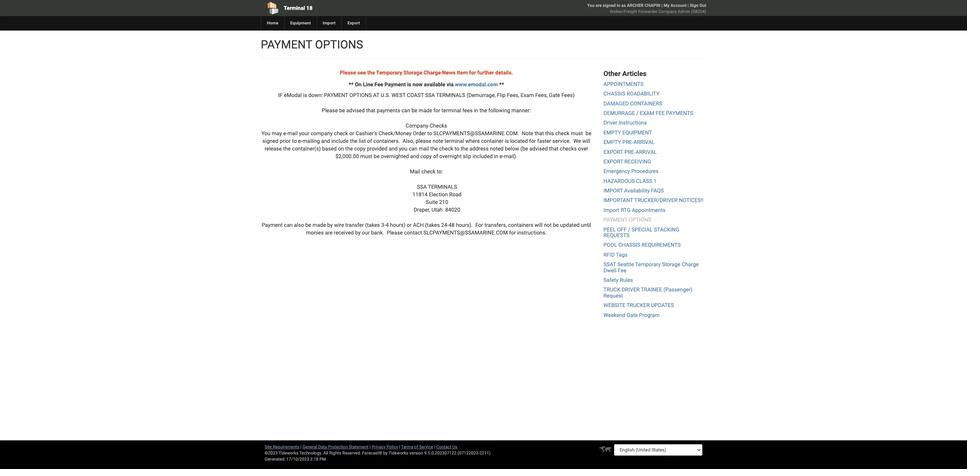 Task type: locate. For each thing, give the bounding box(es) containing it.
1 vertical spatial can
[[409, 146, 418, 152]]

0 vertical spatial fee
[[375, 81, 383, 88]]

(07122023-
[[458, 452, 480, 457]]

you left may on the top left
[[262, 131, 271, 137]]

1 horizontal spatial by
[[355, 230, 361, 236]]

via
[[447, 81, 454, 88]]

please down down:
[[322, 108, 338, 114]]

1 vertical spatial will
[[535, 222, 543, 229]]

payment right down:
[[324, 92, 348, 98]]

weekend
[[604, 312, 626, 319]]

please left see
[[340, 70, 356, 76]]

temporary up u.s.
[[376, 70, 402, 76]]

0 vertical spatial advised
[[347, 108, 365, 114]]

0 vertical spatial signed
[[603, 3, 616, 8]]

terminal left fees
[[442, 108, 461, 114]]

monies
[[306, 230, 324, 236]]

0 horizontal spatial import
[[323, 21, 336, 26]]

procedures
[[632, 168, 659, 175]]

0 vertical spatial are
[[596, 3, 602, 8]]

that down at
[[366, 108, 376, 114]]

1 vertical spatial gate
[[627, 312, 638, 319]]

1 vertical spatial payment
[[324, 92, 348, 98]]

0 horizontal spatial is
[[303, 92, 307, 98]]

in right fees
[[474, 108, 479, 114]]

1 horizontal spatial in
[[494, 154, 499, 160]]

0 vertical spatial empty
[[604, 130, 621, 136]]

1 vertical spatial advised
[[530, 146, 548, 152]]

class
[[637, 178, 653, 184]]

for
[[469, 70, 476, 76], [434, 108, 440, 114], [530, 138, 536, 144], [509, 230, 516, 236]]

statement
[[349, 445, 369, 450]]

payment down equipment link on the top of page
[[261, 38, 312, 51]]

to:
[[437, 169, 443, 175]]

1 ** from the left
[[349, 81, 354, 88]]

0 vertical spatial export
[[604, 149, 624, 155]]

or inside payment can also be made by wire transfer (takes 3-4 hours) or ach (takes 24-48 hours).  for transfers, containers will not be updated until monies are received by our bank.  please contact slcpayments@ssamarine.com for instructions.
[[407, 222, 412, 229]]

options up special
[[629, 217, 652, 223]]

company down my
[[659, 9, 677, 14]]

options down on
[[350, 92, 372, 98]]

you left as
[[588, 3, 595, 8]]

1 vertical spatial in
[[474, 108, 479, 114]]

0 horizontal spatial copy
[[354, 146, 366, 152]]

contact us link
[[437, 445, 458, 450]]

mail up prior
[[288, 131, 298, 137]]

0 horizontal spatial in
[[474, 108, 479, 114]]

export up emergency on the right
[[604, 159, 624, 165]]

2 vertical spatial is
[[505, 138, 509, 144]]

2 empty from the top
[[604, 139, 621, 145]]

are inside you are signed in as archer chapin | my account | sign out broker/freight forwarder company admin (58204)
[[596, 3, 602, 8]]

0 horizontal spatial please
[[322, 108, 338, 114]]

1 horizontal spatial please
[[340, 70, 356, 76]]

import
[[323, 21, 336, 26], [604, 207, 620, 213]]

fees)
[[562, 92, 575, 98]]

2 vertical spatial can
[[284, 222, 293, 229]]

2 vertical spatial that
[[550, 146, 559, 152]]

pool
[[604, 242, 618, 249]]

chassis
[[604, 91, 626, 97], [619, 242, 641, 249]]

signed up release
[[263, 138, 279, 144]]

0 vertical spatial terminal
[[442, 108, 461, 114]]

following
[[489, 108, 511, 114]]

will inside company checks you may e-mail your company check or cashier's check/money order to slcpayments@ssamarine.com.  note that this check must  be signed prior to e-mailing and include the list of containers.  also, please note terminal where container is located for faster service.  we will release the container(s) based on the copy provided and you can mail the check to the address noted below (be advised that checks over $2,000.00 must be overnighted and copy of overnight slip included in e-mail).
[[583, 138, 591, 144]]

and up the mail
[[411, 154, 419, 160]]

received
[[334, 230, 354, 236]]

may
[[272, 131, 282, 137]]

e- down "noted"
[[500, 154, 504, 160]]

1 horizontal spatial copy
[[421, 154, 432, 160]]

truck driver trainee (passenger) request link
[[604, 287, 693, 299]]

2 vertical spatial by
[[383, 452, 388, 457]]

empty down empty equipment link
[[604, 139, 621, 145]]

empty equipment link
[[604, 130, 653, 136]]

will inside payment can also be made by wire transfer (takes 3-4 hours) or ach (takes 24-48 hours).  for transfers, containers will not be updated until monies are received by our bank.  please contact slcpayments@ssamarine.com for instructions.
[[535, 222, 543, 229]]

0 horizontal spatial or
[[350, 131, 355, 137]]

0 vertical spatial gate
[[549, 92, 561, 98]]

0 vertical spatial company
[[659, 9, 677, 14]]

1 vertical spatial please
[[322, 108, 338, 114]]

pre- down empty pre-arrival link
[[625, 149, 636, 155]]

trucker
[[627, 303, 650, 309]]

news
[[442, 70, 456, 76]]

0 vertical spatial payment
[[261, 38, 312, 51]]

advised up cashier's
[[347, 108, 365, 114]]

2 horizontal spatial e-
[[500, 154, 504, 160]]

options down import link
[[315, 38, 363, 51]]

0 horizontal spatial company
[[406, 123, 429, 129]]

2 vertical spatial e-
[[500, 154, 504, 160]]

1 horizontal spatial signed
[[603, 3, 616, 8]]

storage inside other articles appointments chassis roadability damaged containers demurrage / exam fee payments driver instructions empty equipment empty pre-arrival export pre-arrival export receiving emergency procedures hazardous class 1 import availability faqs important trucker/driver notices!! import rtg appointments payment options peel off / special stacking requests pool chassis requirements rfid tags ssat seattle temporary storage charge dwell fee safety rules truck driver trainee (passenger) request website trucker updates weekend gate program
[[663, 262, 681, 268]]

temporary inside other articles appointments chassis roadability damaged containers demurrage / exam fee payments driver instructions empty equipment empty pre-arrival export pre-arrival export receiving emergency procedures hazardous class 1 import availability faqs important trucker/driver notices!! import rtg appointments payment options peel off / special stacking requests pool chassis requirements rfid tags ssat seattle temporary storage charge dwell fee safety rules truck driver trainee (passenger) request website trucker updates weekend gate program
[[636, 262, 661, 268]]

and up overnighted
[[389, 146, 398, 152]]

empty down driver
[[604, 130, 621, 136]]

mail down please
[[419, 146, 429, 152]]

made inside payment can also be made by wire transfer (takes 3-4 hours) or ach (takes 24-48 hours).  for transfers, containers will not be updated until monies are received by our bank.  please contact slcpayments@ssamarine.com for instructions.
[[313, 222, 326, 229]]

1 vertical spatial options
[[350, 92, 372, 98]]

can down also,
[[409, 146, 418, 152]]

company inside you are signed in as archer chapin | my account | sign out broker/freight forwarder company admin (58204)
[[659, 9, 677, 14]]

e- up prior
[[283, 131, 288, 137]]

1 vertical spatial export
[[604, 159, 624, 165]]

you inside you are signed in as archer chapin | my account | sign out broker/freight forwarder company admin (58204)
[[588, 3, 595, 8]]

can inside company checks you may e-mail your company check or cashier's check/money order to slcpayments@ssamarine.com.  note that this check must  be signed prior to e-mailing and include the list of containers.  also, please note terminal where container is located for faster service.  we will release the container(s) based on the copy provided and you can mail the check to the address noted below (be advised that checks over $2,000.00 must be overnighted and copy of overnight slip included in e-mail).
[[409, 146, 418, 152]]

will up over
[[583, 138, 591, 144]]

that up 'faster'
[[535, 131, 544, 137]]

0 horizontal spatial are
[[325, 230, 333, 236]]

are left as
[[596, 3, 602, 8]]

in inside company checks you may e-mail your company check or cashier's check/money order to slcpayments@ssamarine.com.  note that this check must  be signed prior to e-mailing and include the list of containers.  also, please note terminal where container is located for faster service.  we will release the container(s) based on the copy provided and you can mail the check to the address noted below (be advised that checks over $2,000.00 must be overnighted and copy of overnight slip included in e-mail).
[[494, 154, 499, 160]]

forwarder
[[639, 9, 658, 14]]

storage
[[404, 70, 423, 76], [663, 262, 681, 268]]

container(s)
[[292, 146, 321, 152]]

ssa down ** on line fee payment is now available via www.emodal.com ** at the top
[[425, 92, 435, 98]]

2 vertical spatial payment
[[604, 217, 628, 223]]

fee inside other articles appointments chassis roadability damaged containers demurrage / exam fee payments driver instructions empty equipment empty pre-arrival export pre-arrival export receiving emergency procedures hazardous class 1 import availability faqs important trucker/driver notices!! import rtg appointments payment options peel off / special stacking requests pool chassis requirements rfid tags ssat seattle temporary storage charge dwell fee safety rules truck driver trainee (passenger) request website trucker updates weekend gate program
[[618, 268, 627, 274]]

that down 'faster'
[[550, 146, 559, 152]]

rules
[[620, 277, 633, 284]]

utah
[[432, 207, 443, 213]]

signed inside you are signed in as archer chapin | my account | sign out broker/freight forwarder company admin (58204)
[[603, 3, 616, 8]]

requirements
[[273, 445, 300, 450]]

will
[[583, 138, 591, 144], [535, 222, 543, 229]]

1 vertical spatial charge
[[682, 262, 699, 268]]

0 horizontal spatial and
[[321, 138, 330, 144]]

/
[[637, 110, 639, 116], [629, 227, 631, 233]]

0 horizontal spatial made
[[313, 222, 326, 229]]

please for please be advised that payments can be made for terminal fees in the following manner:
[[322, 108, 338, 114]]

import left "export" link
[[323, 21, 336, 26]]

for down note
[[530, 138, 536, 144]]

(takes left 24-
[[425, 222, 440, 229]]

is up below at the right of page
[[505, 138, 509, 144]]

requests
[[604, 233, 630, 239]]

down:
[[309, 92, 323, 98]]

slcpayments@ssamarine.com
[[424, 230, 508, 236]]

made up monies
[[313, 222, 326, 229]]

0 vertical spatial made
[[419, 108, 432, 114]]

signed left as
[[603, 3, 616, 8]]

1 vertical spatial terminal
[[445, 138, 464, 144]]

availability
[[625, 188, 650, 194]]

0 horizontal spatial by
[[327, 222, 333, 229]]

(passenger)
[[664, 287, 693, 293]]

demurrage
[[604, 110, 635, 116]]

fee
[[656, 110, 665, 116]]

company up 'order'
[[406, 123, 429, 129]]

0 vertical spatial in
[[617, 3, 621, 8]]

payment up west
[[385, 81, 406, 88]]

is left now
[[407, 81, 412, 88]]

will left not
[[535, 222, 543, 229]]

of inside site requirements | general data protection statement | privacy policy | terms of service | contact us ©2023 tideworks technology. all rights reserved. forecast® by tideworks version 9.5.0.202307122 (07122023-2211) generated: 17/10/2023 2:18 pm
[[415, 445, 418, 450]]

at
[[373, 92, 380, 98]]

containers
[[509, 222, 534, 229]]

3-
[[382, 222, 386, 229]]

0 vertical spatial or
[[350, 131, 355, 137]]

0 vertical spatial storage
[[404, 70, 423, 76]]

other
[[604, 70, 621, 78]]

2 horizontal spatial payment
[[604, 217, 628, 223]]

general
[[303, 445, 317, 450]]

2 horizontal spatial by
[[383, 452, 388, 457]]

ssat seattle temporary storage charge dwell fee link
[[604, 262, 699, 274]]

now
[[413, 81, 423, 88]]

0 vertical spatial and
[[321, 138, 330, 144]]

important
[[604, 198, 634, 204]]

mail check to:
[[410, 169, 443, 175]]

0 horizontal spatial gate
[[549, 92, 561, 98]]

company inside company checks you may e-mail your company check or cashier's check/money order to slcpayments@ssamarine.com.  note that this check must  be signed prior to e-mailing and include the list of containers.  also, please note terminal where container is located for faster service.  we will release the container(s) based on the copy provided and you can mail the check to the address noted below (be advised that checks over $2,000.00 must be overnighted and copy of overnight slip included in e-mail).
[[406, 123, 429, 129]]

1 vertical spatial and
[[389, 146, 398, 152]]

1 horizontal spatial fee
[[618, 268, 627, 274]]

arrival down equipment
[[634, 139, 655, 145]]

item
[[457, 70, 468, 76]]

/ left exam
[[637, 110, 639, 116]]

0 vertical spatial import
[[323, 21, 336, 26]]

terminal up overnight
[[445, 138, 464, 144]]

1 vertical spatial e-
[[298, 138, 303, 144]]

check up include
[[334, 131, 348, 137]]

1 vertical spatial signed
[[263, 138, 279, 144]]

rfid tags link
[[604, 252, 628, 258]]

1 horizontal spatial temporary
[[636, 262, 661, 268]]

faster
[[538, 138, 552, 144]]

0 vertical spatial options
[[315, 38, 363, 51]]

truck
[[604, 287, 621, 293]]

pre- down empty equipment link
[[623, 139, 634, 145]]

0 horizontal spatial (takes
[[365, 222, 380, 229]]

pre-
[[623, 139, 634, 145], [625, 149, 636, 155]]

0 vertical spatial e-
[[283, 131, 288, 137]]

ssa inside the ssa terminals 11814 election road suite 210 draper, utah  84020
[[417, 184, 427, 190]]

storage up now
[[404, 70, 423, 76]]

0 horizontal spatial mail
[[288, 131, 298, 137]]

2 horizontal spatial is
[[505, 138, 509, 144]]

arrival up receiving
[[636, 149, 657, 155]]

archer
[[627, 3, 644, 8]]

storage down requirements
[[663, 262, 681, 268]]

and up based
[[321, 138, 330, 144]]

** on line fee payment is now available via www.emodal.com **
[[349, 81, 504, 88]]

payment options
[[261, 38, 363, 51]]

ach
[[413, 222, 424, 229]]

1 horizontal spatial charge
[[682, 262, 699, 268]]

24-
[[441, 222, 449, 229]]

gate down trucker
[[627, 312, 638, 319]]

please
[[340, 70, 356, 76], [322, 108, 338, 114], [387, 230, 403, 236]]

forecast®
[[362, 452, 382, 457]]

1 vertical spatial empty
[[604, 139, 621, 145]]

signed
[[603, 3, 616, 8], [263, 138, 279, 144]]

1 horizontal spatial fees,
[[536, 92, 548, 98]]

terminal inside company checks you may e-mail your company check or cashier's check/money order to slcpayments@ssamarine.com.  note that this check must  be signed prior to e-mailing and include the list of containers.  also, please note terminal where container is located for faster service.  we will release the container(s) based on the copy provided and you can mail the check to the address noted below (be advised that checks over $2,000.00 must be overnighted and copy of overnight slip included in e-mail).
[[445, 138, 464, 144]]

1 vertical spatial to
[[292, 138, 297, 144]]

terminals down via
[[436, 92, 466, 98]]

1 (takes from the left
[[365, 222, 380, 229]]

or up the 'contact'
[[407, 222, 412, 229]]

until
[[581, 222, 592, 229]]

damaged
[[604, 100, 629, 107]]

fees, right exam
[[536, 92, 548, 98]]

0 vertical spatial temporary
[[376, 70, 402, 76]]

1 vertical spatial fee
[[618, 268, 627, 274]]

hours)
[[390, 222, 406, 229]]

charge up (passenger)
[[682, 262, 699, 268]]

website
[[604, 303, 626, 309]]

1 export from the top
[[604, 149, 624, 155]]

1 vertical spatial company
[[406, 123, 429, 129]]

ssa up 11814
[[417, 184, 427, 190]]

copy down list
[[354, 146, 366, 152]]

of up version on the bottom
[[415, 445, 418, 450]]

0 vertical spatial payment
[[385, 81, 406, 88]]

data
[[318, 445, 327, 450]]

2 fees, from the left
[[536, 92, 548, 98]]

can down west
[[402, 108, 410, 114]]

empty
[[604, 130, 621, 136], [604, 139, 621, 145]]

check right this
[[556, 131, 570, 137]]

for right item
[[469, 70, 476, 76]]

0 horizontal spatial temporary
[[376, 70, 402, 76]]

0 horizontal spatial to
[[292, 138, 297, 144]]

www.emodal.com link
[[455, 81, 498, 88]]

generated:
[[265, 458, 285, 463]]

is left down:
[[303, 92, 307, 98]]

in left as
[[617, 3, 621, 8]]

terminal
[[284, 5, 305, 11]]

payment left also
[[262, 222, 283, 229]]

(takes up our
[[365, 222, 380, 229]]

1 horizontal spatial are
[[596, 3, 602, 8]]

also
[[294, 222, 304, 229]]

are right monies
[[325, 230, 333, 236]]

by left wire
[[327, 222, 333, 229]]

(takes
[[365, 222, 380, 229], [425, 222, 440, 229]]

export
[[604, 149, 624, 155], [604, 159, 624, 165]]

are inside payment can also be made by wire transfer (takes 3-4 hours) or ach (takes 24-48 hours).  for transfers, containers will not be updated until monies are received by our bank.  please contact slcpayments@ssamarine.com for instructions.
[[325, 230, 333, 236]]

off
[[618, 227, 627, 233]]

for down containers
[[509, 230, 516, 236]]

to up overnight
[[455, 146, 460, 152]]

export up export receiving link
[[604, 149, 624, 155]]

fee right line
[[375, 81, 383, 88]]

0 horizontal spatial will
[[535, 222, 543, 229]]

account
[[671, 3, 687, 8]]

| left the sign
[[688, 3, 689, 8]]

0 vertical spatial to
[[428, 131, 432, 137]]

mail
[[288, 131, 298, 137], [419, 146, 429, 152]]

articles
[[623, 70, 647, 78]]

of left overnight
[[433, 154, 438, 160]]

terminals
[[436, 92, 466, 98], [428, 184, 457, 190]]

or
[[350, 131, 355, 137], [407, 222, 412, 229]]

company
[[311, 131, 333, 137]]

temporary down "pool chassis requirements" link
[[636, 262, 661, 268]]

check
[[334, 131, 348, 137], [556, 131, 570, 137], [439, 146, 454, 152], [422, 169, 436, 175]]

website trucker updates link
[[604, 303, 674, 309]]

fees, right the flip
[[507, 92, 520, 98]]

flip
[[497, 92, 506, 98]]

import rtg appointments link
[[604, 207, 666, 213]]

to
[[428, 131, 432, 137], [292, 138, 297, 144], [455, 146, 460, 152]]

1 horizontal spatial **
[[500, 81, 504, 88]]

can left also
[[284, 222, 293, 229]]

and
[[321, 138, 330, 144], [389, 146, 398, 152], [411, 154, 419, 160]]

by down privacy policy link
[[383, 452, 388, 457]]

2 vertical spatial of
[[415, 445, 418, 450]]

$2,000.00
[[336, 154, 359, 160]]

terminals up the election
[[428, 184, 457, 190]]

company
[[659, 9, 677, 14], [406, 123, 429, 129]]

1 horizontal spatial payment
[[324, 92, 348, 98]]

fee up safety rules link
[[618, 268, 627, 274]]

in down "noted"
[[494, 154, 499, 160]]

1 vertical spatial mail
[[419, 146, 429, 152]]

to right prior
[[292, 138, 297, 144]]

2 horizontal spatial and
[[411, 154, 419, 160]]

1 vertical spatial import
[[604, 207, 620, 213]]

chassis up tags
[[619, 242, 641, 249]]

0 vertical spatial you
[[588, 3, 595, 8]]

made down if emodal is down: payment options at u.s. west coast ssa terminals (demurrage, flip fees, exam fees, gate fees)
[[419, 108, 432, 114]]



Task type: describe. For each thing, give the bounding box(es) containing it.
0 vertical spatial charge
[[424, 70, 441, 76]]

you are signed in as archer chapin | my account | sign out broker/freight forwarder company admin (58204)
[[588, 3, 707, 14]]

technology.
[[300, 452, 322, 457]]

| up tideworks
[[399, 445, 400, 450]]

not
[[544, 222, 552, 229]]

pool chassis requirements link
[[604, 242, 681, 249]]

check up overnight
[[439, 146, 454, 152]]

must
[[360, 154, 373, 160]]

©2023 tideworks
[[265, 452, 299, 457]]

0 horizontal spatial payment
[[261, 38, 312, 51]]

contact
[[437, 445, 452, 450]]

west
[[392, 92, 406, 98]]

we
[[574, 138, 581, 144]]

details.
[[496, 70, 513, 76]]

special
[[632, 227, 653, 233]]

0 vertical spatial pre-
[[623, 139, 634, 145]]

chapin
[[645, 3, 661, 8]]

on
[[338, 146, 344, 152]]

| left general
[[301, 445, 302, 450]]

roadability
[[627, 91, 660, 97]]

0 vertical spatial mail
[[288, 131, 298, 137]]

1 fees, from the left
[[507, 92, 520, 98]]

gate inside other articles appointments chassis roadability damaged containers demurrage / exam fee payments driver instructions empty equipment empty pre-arrival export pre-arrival export receiving emergency procedures hazardous class 1 import availability faqs important trucker/driver notices!! import rtg appointments payment options peel off / special stacking requests pool chassis requirements rfid tags ssat seattle temporary storage charge dwell fee safety rules truck driver trainee (passenger) request website trucker updates weekend gate program
[[627, 312, 638, 319]]

be up include
[[339, 108, 345, 114]]

the right see
[[368, 70, 375, 76]]

is inside company checks you may e-mail your company check or cashier's check/money order to slcpayments@ssamarine.com.  note that this check must  be signed prior to e-mailing and include the list of containers.  also, please note terminal where container is located for faster service.  we will release the container(s) based on the copy provided and you can mail the check to the address noted below (be advised that checks over $2,000.00 must be overnighted and copy of overnight slip included in e-mail).
[[505, 138, 509, 144]]

please be advised that payments can be made for terminal fees in the following manner:
[[322, 108, 531, 114]]

cashier's
[[356, 131, 377, 137]]

payments
[[667, 110, 694, 116]]

the left list
[[350, 138, 358, 144]]

1 vertical spatial chassis
[[619, 242, 641, 249]]

2 export from the top
[[604, 159, 624, 165]]

weekend gate program link
[[604, 312, 660, 319]]

terminal 18
[[284, 5, 313, 11]]

for
[[476, 222, 484, 229]]

1 horizontal spatial and
[[389, 146, 398, 152]]

can inside payment can also be made by wire transfer (takes 3-4 hours) or ach (takes 24-48 hours).  for transfers, containers will not be updated until monies are received by our bank.  please contact slcpayments@ssamarine.com for instructions.
[[284, 222, 293, 229]]

wire
[[334, 222, 344, 229]]

1 vertical spatial pre-
[[625, 149, 636, 155]]

emergency
[[604, 168, 630, 175]]

our
[[362, 230, 370, 236]]

be up over
[[586, 131, 592, 137]]

located
[[511, 138, 528, 144]]

be right also
[[306, 222, 311, 229]]

based
[[322, 146, 337, 152]]

dwell
[[604, 268, 617, 274]]

rfid
[[604, 252, 615, 258]]

us
[[453, 445, 458, 450]]

payment inside other articles appointments chassis roadability damaged containers demurrage / exam fee payments driver instructions empty equipment empty pre-arrival export pre-arrival export receiving emergency procedures hazardous class 1 import availability faqs important trucker/driver notices!! import rtg appointments payment options peel off / special stacking requests pool chassis requirements rfid tags ssat seattle temporary storage charge dwell fee safety rules truck driver trainee (passenger) request website trucker updates weekend gate program
[[604, 217, 628, 223]]

safety
[[604, 277, 619, 284]]

all
[[324, 452, 328, 457]]

be right not
[[553, 222, 559, 229]]

| left my
[[662, 3, 663, 8]]

2 vertical spatial and
[[411, 154, 419, 160]]

please inside payment can also be made by wire transfer (takes 3-4 hours) or ach (takes 24-48 hours).  for transfers, containers will not be updated until monies are received by our bank.  please contact slcpayments@ssamarine.com for instructions.
[[387, 230, 403, 236]]

0 horizontal spatial storage
[[404, 70, 423, 76]]

0 vertical spatial chassis
[[604, 91, 626, 97]]

the down note
[[431, 146, 438, 152]]

17/10/2023
[[287, 458, 309, 463]]

demurrage / exam fee payments link
[[604, 110, 694, 116]]

rights
[[329, 452, 342, 457]]

service
[[420, 445, 433, 450]]

the down (demurrage,
[[480, 108, 487, 114]]

mail
[[410, 169, 420, 175]]

210
[[439, 199, 449, 206]]

ssa terminals 11814 election road suite 210 draper, utah  84020
[[392, 184, 462, 213]]

1 vertical spatial by
[[355, 230, 361, 236]]

for up checks
[[434, 108, 440, 114]]

18
[[307, 5, 313, 11]]

receiving
[[625, 159, 652, 165]]

version
[[410, 452, 424, 457]]

0 vertical spatial copy
[[354, 146, 366, 152]]

privacy policy link
[[372, 445, 398, 450]]

contact
[[404, 230, 422, 236]]

import
[[604, 188, 623, 194]]

release
[[265, 146, 282, 152]]

be down provided
[[374, 154, 380, 160]]

where
[[466, 138, 480, 144]]

2 horizontal spatial of
[[433, 154, 438, 160]]

0 vertical spatial can
[[402, 108, 410, 114]]

manner:
[[512, 108, 531, 114]]

| up 9.5.0.202307122
[[435, 445, 436, 450]]

for inside payment can also be made by wire transfer (takes 3-4 hours) or ach (takes 24-48 hours).  for transfers, containers will not be updated until monies are received by our bank.  please contact slcpayments@ssamarine.com for instructions.
[[509, 230, 516, 236]]

1 vertical spatial copy
[[421, 154, 432, 160]]

import inside other articles appointments chassis roadability damaged containers demurrage / exam fee payments driver instructions empty equipment empty pre-arrival export pre-arrival export receiving emergency procedures hazardous class 1 import availability faqs important trucker/driver notices!! import rtg appointments payment options peel off / special stacking requests pool chassis requirements rfid tags ssat seattle temporary storage charge dwell fee safety rules truck driver trainee (passenger) request website trucker updates weekend gate program
[[604, 207, 620, 213]]

driver
[[604, 120, 618, 126]]

1 empty from the top
[[604, 130, 621, 136]]

address
[[470, 146, 489, 152]]

0 vertical spatial /
[[637, 110, 639, 116]]

company checks you may e-mail your company check or cashier's check/money order to slcpayments@ssamarine.com.  note that this check must  be signed prior to e-mailing and include the list of containers.  also, please note terminal where container is located for faster service.  we will release the container(s) based on the copy provided and you can mail the check to the address noted below (be advised that checks over $2,000.00 must be overnighted and copy of overnight slip included in e-mail).
[[262, 123, 592, 160]]

export
[[348, 21, 360, 26]]

transfers,
[[485, 222, 507, 229]]

1 horizontal spatial to
[[428, 131, 432, 137]]

0 vertical spatial terminals
[[436, 92, 466, 98]]

for inside company checks you may e-mail your company check or cashier's check/money order to slcpayments@ssamarine.com.  note that this check must  be signed prior to e-mailing and include the list of containers.  also, please note terminal where container is located for faster service.  we will release the container(s) based on the copy provided and you can mail the check to the address noted below (be advised that checks over $2,000.00 must be overnighted and copy of overnight slip included in e-mail).
[[530, 138, 536, 144]]

equipment
[[623, 130, 653, 136]]

overnighted
[[381, 154, 409, 160]]

site
[[265, 445, 272, 450]]

coast
[[407, 92, 424, 98]]

further
[[478, 70, 494, 76]]

by inside site requirements | general data protection statement | privacy policy | terms of service | contact us ©2023 tideworks technology. all rights reserved. forecast® by tideworks version 9.5.0.202307122 (07122023-2211) generated: 17/10/2023 2:18 pm
[[383, 452, 388, 457]]

0 horizontal spatial fee
[[375, 81, 383, 88]]

payment can also be made by wire transfer (takes 3-4 hours) or ach (takes 24-48 hours).  for transfers, containers will not be updated until monies are received by our bank.  please contact slcpayments@ssamarine.com for instructions.
[[262, 222, 592, 236]]

terminals inside the ssa terminals 11814 election road suite 210 draper, utah  84020
[[428, 184, 457, 190]]

list
[[359, 138, 366, 144]]

0 horizontal spatial /
[[629, 227, 631, 233]]

0 vertical spatial is
[[407, 81, 412, 88]]

0 vertical spatial ssa
[[425, 92, 435, 98]]

0 horizontal spatial e-
[[283, 131, 288, 137]]

in inside you are signed in as archer chapin | my account | sign out broker/freight forwarder company admin (58204)
[[617, 3, 621, 8]]

payments
[[377, 108, 400, 114]]

(be
[[521, 146, 528, 152]]

order
[[413, 131, 426, 137]]

(58204)
[[692, 9, 707, 14]]

1 vertical spatial is
[[303, 92, 307, 98]]

home link
[[261, 16, 284, 31]]

trainee
[[641, 287, 663, 293]]

2 (takes from the left
[[425, 222, 440, 229]]

1 horizontal spatial that
[[535, 131, 544, 137]]

signed inside company checks you may e-mail your company check or cashier's check/money order to slcpayments@ssamarine.com.  note that this check must  be signed prior to e-mailing and include the list of containers.  also, please note terminal where container is located for faster service.  we will release the container(s) based on the copy provided and you can mail the check to the address noted below (be advised that checks over $2,000.00 must be overnighted and copy of overnight slip included in e-mail).
[[263, 138, 279, 144]]

please
[[416, 138, 432, 144]]

payment inside payment can also be made by wire transfer (takes 3-4 hours) or ach (takes 24-48 hours).  for transfers, containers will not be updated until monies are received by our bank.  please contact slcpayments@ssamarine.com for instructions.
[[262, 222, 283, 229]]

fees
[[463, 108, 473, 114]]

charge inside other articles appointments chassis roadability damaged containers demurrage / exam fee payments driver instructions empty equipment empty pre-arrival export pre-arrival export receiving emergency procedures hazardous class 1 import availability faqs important trucker/driver notices!! import rtg appointments payment options peel off / special stacking requests pool chassis requirements rfid tags ssat seattle temporary storage charge dwell fee safety rules truck driver trainee (passenger) request website trucker updates weekend gate program
[[682, 262, 699, 268]]

pm
[[320, 458, 326, 463]]

privacy
[[372, 445, 386, 450]]

2 horizontal spatial that
[[550, 146, 559, 152]]

or inside company checks you may e-mail your company check or cashier's check/money order to slcpayments@ssamarine.com.  note that this check must  be signed prior to e-mailing and include the list of containers.  also, please note terminal where container is located for faster service.  we will release the container(s) based on the copy provided and you can mail the check to the address noted below (be advised that checks over $2,000.00 must be overnighted and copy of overnight slip included in e-mail).
[[350, 131, 355, 137]]

1
[[654, 178, 657, 184]]

1 vertical spatial arrival
[[636, 149, 657, 155]]

please for please see the temporary storage charge news item for further details.
[[340, 70, 356, 76]]

0 horizontal spatial of
[[367, 138, 372, 144]]

2 vertical spatial to
[[455, 146, 460, 152]]

options inside other articles appointments chassis roadability damaged containers demurrage / exam fee payments driver instructions empty equipment empty pre-arrival export pre-arrival export receiving emergency procedures hazardous class 1 import availability faqs important trucker/driver notices!! import rtg appointments payment options peel off / special stacking requests pool chassis requirements rfid tags ssat seattle temporary storage charge dwell fee safety rules truck driver trainee (passenger) request website trucker updates weekend gate program
[[629, 217, 652, 223]]

line
[[363, 81, 373, 88]]

be down coast
[[412, 108, 418, 114]]

the down prior
[[283, 146, 291, 152]]

if emodal is down: payment options at u.s. west coast ssa terminals (demurrage, flip fees, exam fees, gate fees)
[[278, 92, 575, 98]]

check left to:
[[422, 169, 436, 175]]

instructions.
[[518, 230, 547, 236]]

the up $2,000.00
[[346, 146, 353, 152]]

0 horizontal spatial that
[[366, 108, 376, 114]]

0 vertical spatial arrival
[[634, 139, 655, 145]]

on
[[355, 81, 362, 88]]

trucker/driver
[[635, 198, 678, 204]]

equipment
[[290, 21, 311, 26]]

include
[[332, 138, 349, 144]]

empty pre-arrival link
[[604, 139, 655, 145]]

checks
[[560, 146, 577, 152]]

1 horizontal spatial made
[[419, 108, 432, 114]]

0 horizontal spatial advised
[[347, 108, 365, 114]]

transfer
[[346, 222, 364, 229]]

9.5.0.202307122
[[425, 452, 457, 457]]

you inside company checks you may e-mail your company check or cashier's check/money order to slcpayments@ssamarine.com.  note that this check must  be signed prior to e-mailing and include the list of containers.  also, please note terminal where container is located for faster service.  we will release the container(s) based on the copy provided and you can mail the check to the address noted below (be advised that checks over $2,000.00 must be overnighted and copy of overnight slip included in e-mail).
[[262, 131, 271, 137]]

| up forecast®
[[370, 445, 371, 450]]

exam
[[640, 110, 655, 116]]

policy
[[387, 445, 398, 450]]

4
[[386, 222, 389, 229]]

advised inside company checks you may e-mail your company check or cashier's check/money order to slcpayments@ssamarine.com.  note that this check must  be signed prior to e-mailing and include the list of containers.  also, please note terminal where container is located for faster service.  we will release the container(s) based on the copy provided and you can mail the check to the address noted below (be advised that checks over $2,000.00 must be overnighted and copy of overnight slip included in e-mail).
[[530, 146, 548, 152]]

other articles appointments chassis roadability damaged containers demurrage / exam fee payments driver instructions empty equipment empty pre-arrival export pre-arrival export receiving emergency procedures hazardous class 1 import availability faqs important trucker/driver notices!! import rtg appointments payment options peel off / special stacking requests pool chassis requirements rfid tags ssat seattle temporary storage charge dwell fee safety rules truck driver trainee (passenger) request website trucker updates weekend gate program
[[604, 70, 704, 319]]

the up slip
[[461, 146, 469, 152]]

checks
[[430, 123, 447, 129]]

2 ** from the left
[[500, 81, 504, 88]]

1 horizontal spatial e-
[[298, 138, 303, 144]]



Task type: vqa. For each thing, say whether or not it's contained in the screenshot.
by to the top
yes



